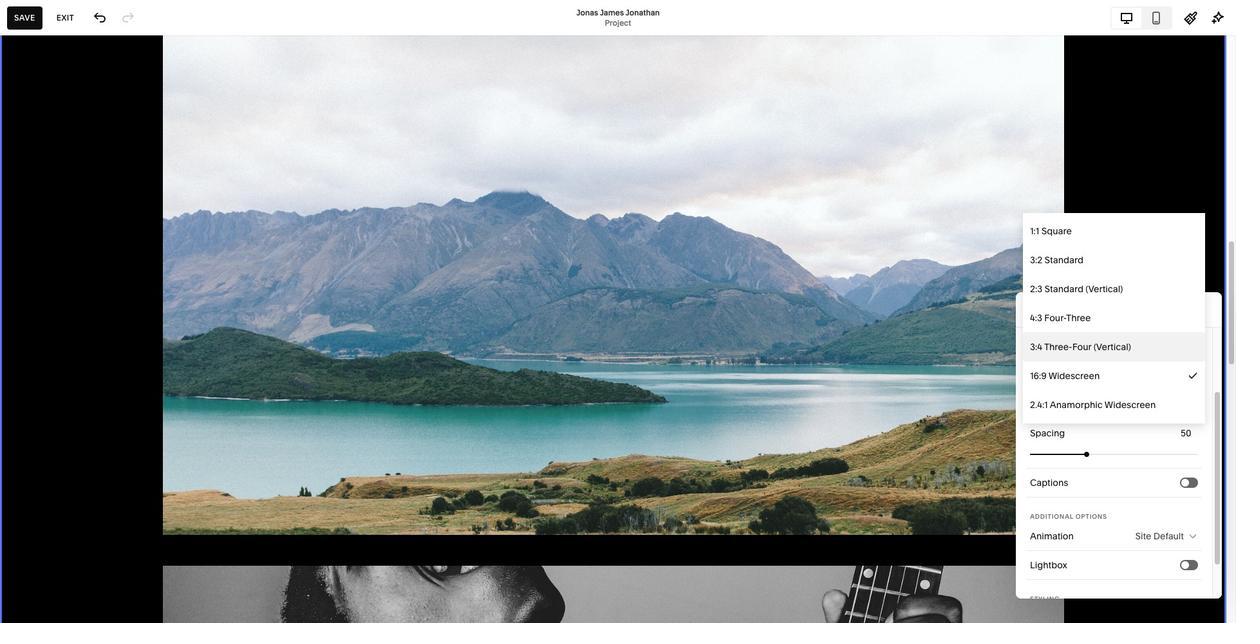 Task type: vqa. For each thing, say whether or not it's contained in the screenshot.
The Standard
yes



Task type: locate. For each thing, give the bounding box(es) containing it.
1 vertical spatial tab list
[[1030, 292, 1208, 328]]

jonas
[[577, 7, 598, 17], [85, 102, 110, 114]]

widescreen up anamorphic
[[1049, 370, 1100, 382]]

four
[[1073, 341, 1092, 353]]

1 vertical spatial widescreen
[[1105, 399, 1156, 411]]

james for jonas james jonathan project
[[600, 7, 624, 17]]

jonathan inside jonas james jonathan project
[[626, 7, 660, 17]]

standard for 3:2
[[1045, 254, 1084, 266]]

james inside jonas james jonathan project
[[600, 7, 624, 17]]

Spacing range field
[[1030, 440, 1198, 468]]

0 horizontal spatial jonas
[[85, 102, 110, 114]]

1 vertical spatial jonathan
[[142, 102, 182, 114]]

standard right 3:2
[[1045, 254, 1084, 266]]

1 vertical spatial james
[[112, 102, 140, 114]]

0 vertical spatial james
[[600, 7, 624, 17]]

gallery button
[[1030, 292, 1061, 328]]

0 vertical spatial widescreen
[[1049, 370, 1100, 382]]

2.4:1 anamorphic widescreen
[[1030, 399, 1156, 411]]

save button
[[7, 6, 42, 29]]

standard
[[1045, 254, 1084, 266], [1045, 283, 1084, 295]]

0 horizontal spatial widescreen
[[1049, 370, 1100, 382]]

widescreen
[[1049, 370, 1100, 382], [1105, 399, 1156, 411]]

additional
[[1030, 513, 1074, 520]]

1 horizontal spatial jonathan
[[626, 7, 660, 17]]

16:9
[[1030, 370, 1047, 382]]

james
[[600, 7, 624, 17], [112, 102, 140, 114]]

aspect
[[1030, 370, 1061, 382]]

anamorphic
[[1050, 399, 1103, 411]]

3:2 standard
[[1030, 254, 1084, 266]]

jonas for jonas james jonathan
[[85, 102, 110, 114]]

1:1 square
[[1030, 225, 1072, 237]]

tab list
[[1112, 7, 1171, 28], [1030, 292, 1208, 328]]

1 vertical spatial standard
[[1045, 283, 1084, 295]]

1 horizontal spatial jonas
[[577, 7, 598, 17]]

1 horizontal spatial widescreen
[[1105, 399, 1156, 411]]

0 vertical spatial standard
[[1045, 254, 1084, 266]]

None text field
[[1149, 398, 1157, 412]]

Captions checkbox
[[1182, 479, 1189, 486]]

standard right 2:3
[[1045, 283, 1084, 295]]

save
[[14, 13, 35, 22]]

full bleed button
[[1028, 313, 1085, 334]]

Spacing text field
[[1181, 426, 1194, 440]]

(vertical) up colors
[[1086, 283, 1123, 295]]

standard for 2:3
[[1045, 283, 1084, 295]]

(vertical) up aspect ratio 'popup button'
[[1094, 341, 1131, 353]]

1 horizontal spatial james
[[600, 7, 624, 17]]

options
[[1076, 513, 1107, 520]]

ratio
[[1063, 370, 1085, 382]]

jonas james jonathan
[[85, 102, 182, 114]]

4:3
[[1030, 312, 1043, 324]]

aspect ratio button
[[1023, 361, 1205, 391]]

1 standard from the top
[[1045, 254, 1084, 266]]

widescreen down aspect ratio 'popup button'
[[1105, 399, 1156, 411]]

jonas for jonas james jonathan project
[[577, 7, 598, 17]]

list box
[[1023, 216, 1205, 420]]

0 vertical spatial (vertical)
[[1086, 283, 1123, 295]]

website
[[24, 23, 60, 33]]

exit
[[56, 13, 74, 22]]

jonathan
[[626, 7, 660, 17], [142, 102, 182, 114]]

colors
[[1071, 304, 1099, 316]]

styling
[[1030, 596, 1060, 603]]

jonas inside jonas james jonathan project
[[577, 7, 598, 17]]

0 horizontal spatial jonathan
[[142, 102, 182, 114]]

jonathan for jonas james jonathan project
[[626, 7, 660, 17]]

aspect ratio
[[1030, 370, 1085, 382]]

jonathan for jonas james jonathan
[[142, 102, 182, 114]]

1:1
[[1030, 225, 1040, 237]]

0 vertical spatial jonathan
[[626, 7, 660, 17]]

0 horizontal spatial james
[[112, 102, 140, 114]]

Lightbox checkbox
[[1182, 561, 1189, 569]]

spacing
[[1030, 428, 1065, 439]]

16:9 widescreen
[[1030, 370, 1100, 382]]

0 vertical spatial jonas
[[577, 7, 598, 17]]

1 vertical spatial jonas
[[85, 102, 110, 114]]

2 standard from the top
[[1045, 283, 1084, 295]]

1 vertical spatial (vertical)
[[1094, 341, 1131, 353]]

(vertical) inside 3:4 three-four (vertical) option
[[1094, 341, 1131, 353]]

(vertical)
[[1086, 283, 1123, 295], [1094, 341, 1131, 353]]

gallery
[[1030, 304, 1061, 316]]

colors button
[[1071, 292, 1099, 328]]

lightbox
[[1030, 560, 1068, 571]]

three-
[[1044, 341, 1073, 353]]

bleed
[[1053, 317, 1078, 329]]



Task type: describe. For each thing, give the bounding box(es) containing it.
3:2
[[1030, 254, 1043, 266]]

columns
[[1030, 399, 1068, 411]]

chevron small up dark icon image
[[1188, 371, 1198, 381]]

list box containing 1:1 square
[[1023, 216, 1205, 420]]

2:3 standard (vertical)
[[1030, 283, 1123, 295]]

additional options
[[1030, 513, 1107, 520]]

three
[[1066, 312, 1091, 324]]

tab list containing gallery
[[1030, 292, 1208, 328]]

3:4
[[1030, 341, 1043, 353]]

layout
[[1030, 353, 1058, 360]]

3:4 three-four (vertical)
[[1030, 341, 1131, 353]]

exit button
[[49, 6, 81, 29]]

2:3
[[1030, 283, 1043, 295]]

website button
[[0, 14, 74, 42]]

four-
[[1045, 312, 1066, 324]]

james for jonas james jonathan
[[112, 102, 140, 114]]

full
[[1036, 317, 1051, 329]]

4:3 four-three
[[1030, 312, 1091, 324]]

captions
[[1030, 477, 1069, 489]]

project
[[605, 18, 631, 27]]

16:9 widescreen image
[[1188, 371, 1198, 381]]

3:4 three-four (vertical) option
[[1023, 332, 1205, 362]]

2.4:1
[[1030, 399, 1048, 411]]

square
[[1042, 225, 1072, 237]]

0 vertical spatial tab list
[[1112, 7, 1171, 28]]

jonas james jonathan project
[[577, 7, 660, 27]]

full bleed
[[1036, 317, 1078, 329]]



